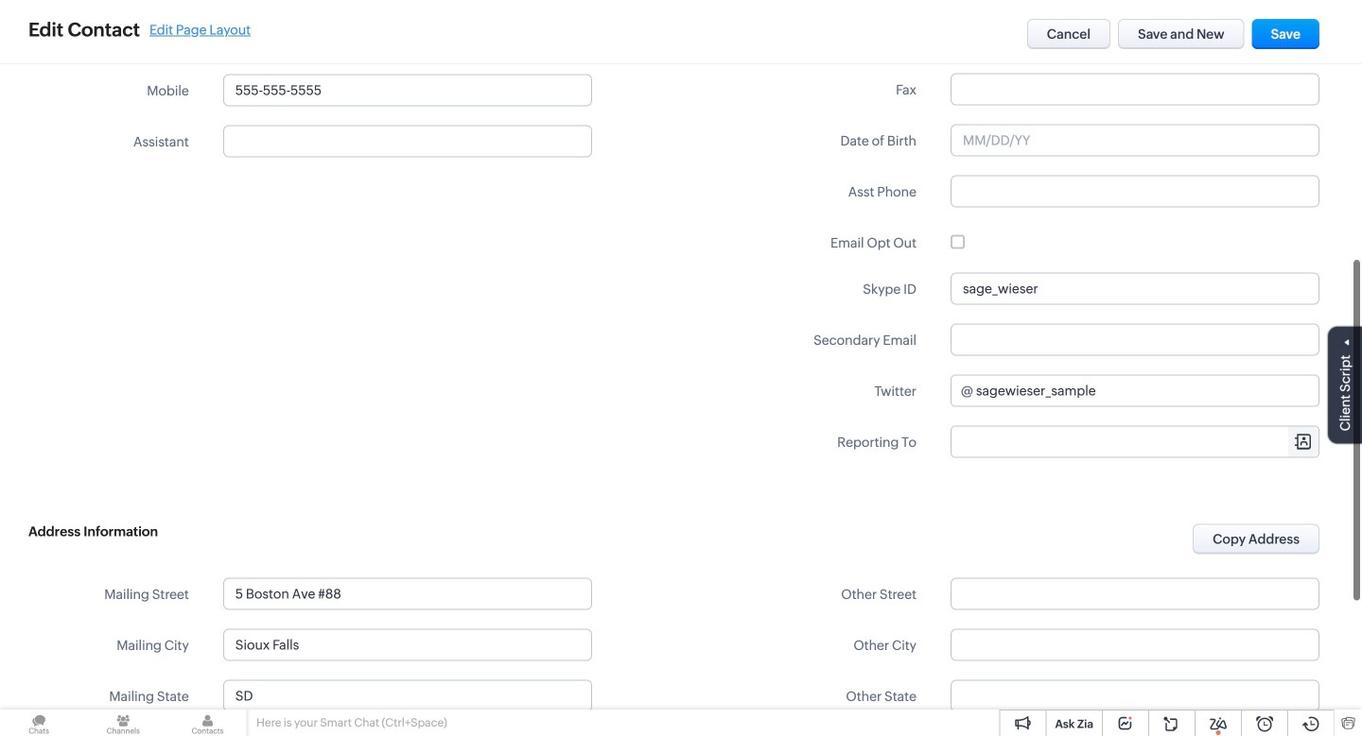 Task type: describe. For each thing, give the bounding box(es) containing it.
channels image
[[84, 710, 162, 737]]

contacts image
[[169, 710, 247, 737]]

chats image
[[0, 710, 78, 737]]

MM/DD/YY text field
[[951, 124, 1320, 157]]



Task type: vqa. For each thing, say whether or not it's contained in the screenshot.
CHATS image
yes



Task type: locate. For each thing, give the bounding box(es) containing it.
None text field
[[223, 23, 592, 55], [951, 73, 1320, 105], [223, 74, 592, 106], [223, 125, 592, 158], [951, 578, 1320, 611], [223, 630, 592, 662], [951, 630, 1320, 662], [223, 681, 592, 713], [951, 681, 1320, 713], [223, 23, 592, 55], [951, 73, 1320, 105], [223, 74, 592, 106], [223, 125, 592, 158], [951, 578, 1320, 611], [223, 630, 592, 662], [951, 630, 1320, 662], [223, 681, 592, 713], [951, 681, 1320, 713]]

None text field
[[951, 22, 1320, 54], [951, 175, 1320, 208], [951, 273, 1320, 305], [951, 324, 1320, 356], [976, 376, 1319, 406], [223, 578, 592, 611], [951, 22, 1320, 54], [951, 175, 1320, 208], [951, 273, 1320, 305], [951, 324, 1320, 356], [976, 376, 1319, 406], [223, 578, 592, 611]]



